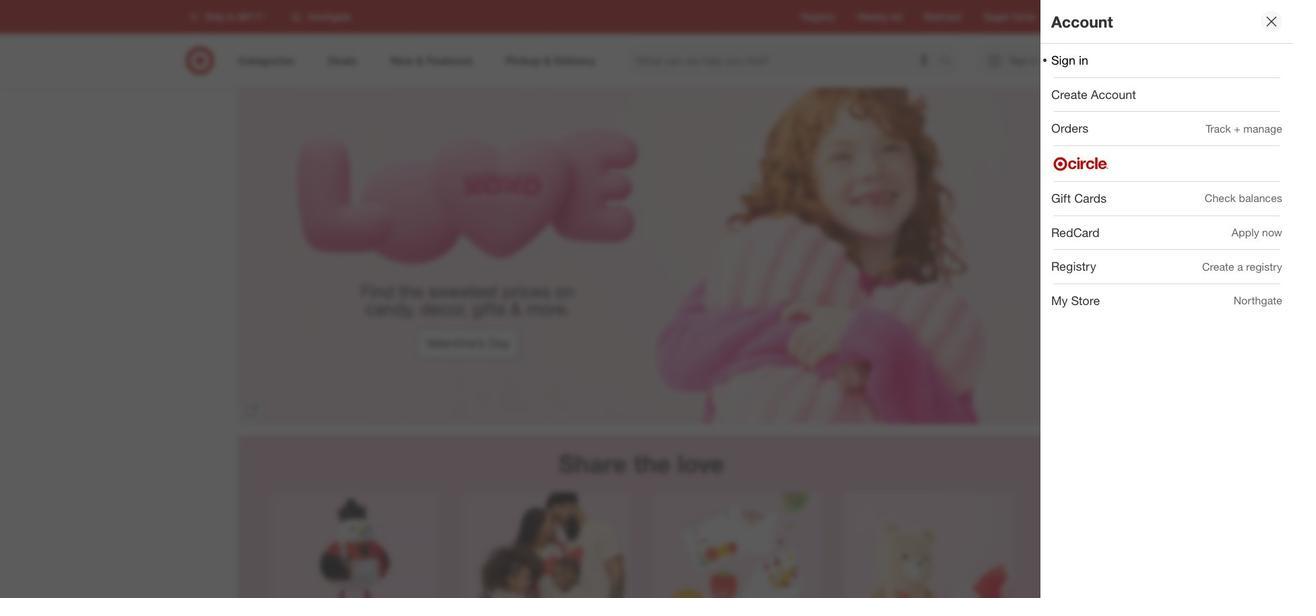 Task type: describe. For each thing, give the bounding box(es) containing it.
love image
[[237, 88, 1046, 424]]



Task type: locate. For each thing, give the bounding box(es) containing it.
What can we help you find? suggestions appear below search field
[[629, 46, 943, 75]]

dialog
[[1041, 0, 1294, 598]]



Task type: vqa. For each thing, say whether or not it's contained in the screenshot.
What Can We Help You Find? Suggestions Appear Below search field
yes



